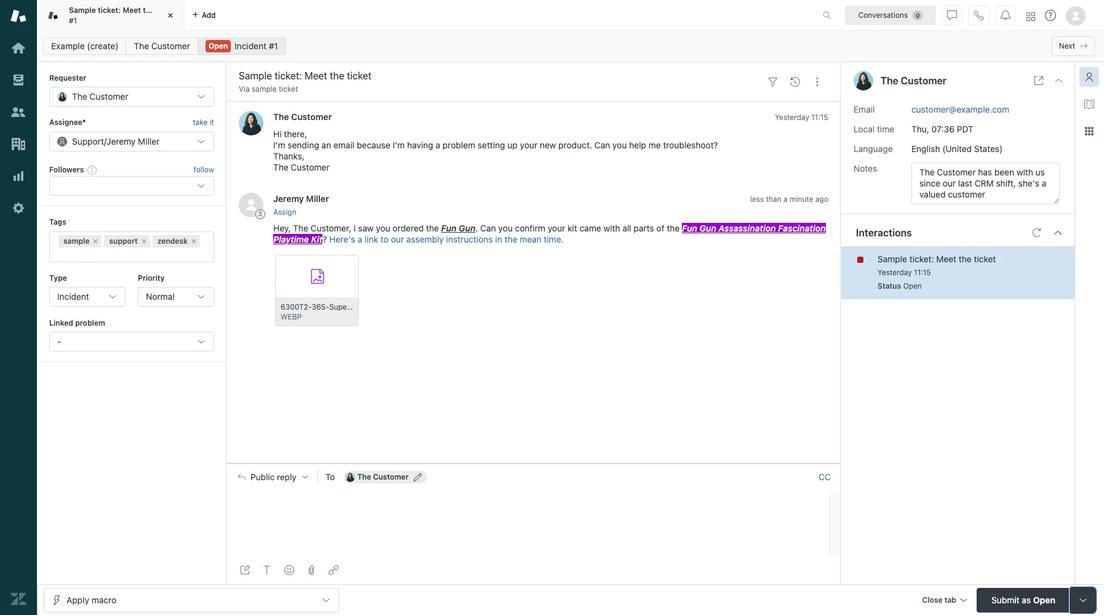 Task type: vqa. For each thing, say whether or not it's contained in the screenshot.
right the 11:15
yes



Task type: describe. For each thing, give the bounding box(es) containing it.
local time
[[854, 124, 895, 134]]

troubleshoot?
[[664, 140, 718, 151]]

yesterday 11:15
[[775, 113, 829, 122]]

meet for sample ticket: meet the ticket #1
[[123, 6, 141, 15]]

problem inside hi there, i'm sending an email because i'm having a problem setting up your new product. can you help me troubleshoot? thanks, the customer
[[443, 140, 476, 151]]

link
[[365, 234, 378, 244]]

a for ? here's a link to our assembly instructions in the mean time.
[[358, 234, 362, 244]]

minute
[[790, 195, 814, 204]]

incident #1
[[235, 41, 278, 51]]

assign button
[[273, 207, 297, 218]]

next
[[1060, 41, 1076, 50]]

customer inside secondary element
[[151, 41, 190, 51]]

followers
[[49, 165, 84, 174]]

zendesk image
[[10, 591, 26, 607]]

assign
[[273, 207, 297, 217]]

tab
[[945, 595, 957, 604]]

with
[[604, 223, 621, 233]]

setting
[[478, 140, 505, 151]]

normal button
[[138, 287, 214, 307]]

ordered
[[393, 223, 424, 233]]

email
[[854, 104, 875, 114]]

remove image for sample
[[92, 237, 99, 245]]

came
[[580, 223, 602, 233]]

organizations image
[[10, 136, 26, 152]]

2 vertical spatial open
[[1034, 595, 1056, 605]]

of
[[657, 223, 665, 233]]

incident for incident
[[57, 291, 89, 302]]

linked problem
[[49, 318, 105, 328]]

add button
[[185, 0, 223, 30]]

next button
[[1052, 36, 1096, 56]]

tab containing sample ticket: meet the ticket
[[37, 0, 185, 31]]

parts
[[634, 223, 655, 233]]

customer left the edit user icon
[[373, 472, 409, 481]]

thu,
[[912, 124, 930, 134]]

take it
[[193, 118, 214, 127]]

notifications image
[[1001, 10, 1011, 20]]

jeremy inside jeremy miller assign
[[273, 194, 304, 204]]

close image
[[164, 9, 177, 22]]

hi there, i'm sending an email because i'm having a problem setting up your new product. can you help me troubleshoot? thanks, the customer
[[273, 129, 718, 173]]

the inside hi there, i'm sending an email because i'm having a problem setting up your new product. can you help me troubleshoot? thanks, the customer
[[273, 162, 289, 173]]

a inside hi there, i'm sending an email because i'm having a problem setting up your new product. can you help me troubleshoot? thanks, the customer
[[436, 140, 441, 151]]

type
[[49, 273, 67, 282]]

view more details image
[[1035, 76, 1044, 86]]

?
[[323, 234, 327, 244]]

there,
[[284, 129, 307, 139]]

remove image for zendesk
[[190, 237, 198, 245]]

11:15 inside the conversationlabel log
[[812, 113, 829, 122]]

having
[[407, 140, 434, 151]]

states)
[[975, 143, 1003, 154]]

priority
[[138, 273, 165, 282]]

it
[[210, 118, 214, 127]]

close image
[[1054, 76, 1064, 86]]

admin image
[[10, 200, 26, 216]]

customer up "customer@example.com"
[[901, 75, 947, 86]]

11:15 inside sample ticket: meet the ticket yesterday 11:15 status open
[[915, 268, 932, 277]]

customer@example.com
[[912, 104, 1010, 114]]

knowledge image
[[1085, 99, 1095, 109]]

remove image for support
[[140, 237, 148, 245]]

the customer inside the conversationlabel log
[[273, 112, 332, 122]]

a for less than a minute ago
[[784, 195, 788, 204]]

to
[[326, 472, 335, 482]]

meet for sample ticket: meet the ticket yesterday 11:15 status open
[[937, 253, 957, 264]]

0 horizontal spatial you
[[376, 223, 391, 233]]

example (create)
[[51, 41, 119, 51]]

apps image
[[1085, 126, 1095, 136]]

interactions
[[857, 227, 912, 238]]

The Customer has been with us since our last CRM shift, she's a valued customer text field
[[912, 162, 1060, 204]]

kit
[[311, 234, 323, 244]]

product.
[[559, 140, 593, 151]]

format text image
[[262, 565, 272, 575]]

insert emojis image
[[285, 565, 294, 575]]

miller inside jeremy miller assign
[[306, 194, 329, 204]]

less than a minute ago
[[751, 195, 829, 204]]

hi
[[273, 129, 282, 139]]

saw
[[358, 223, 374, 233]]

submit
[[992, 595, 1020, 605]]

the customer inside requester element
[[72, 91, 128, 102]]

webp link
[[275, 255, 360, 327]]

customer context image
[[1085, 72, 1095, 82]]

the customer right customer@example.com icon
[[358, 472, 409, 481]]

open inside secondary element
[[209, 41, 228, 50]]

sending
[[288, 140, 319, 151]]

thu, 07:36 pdt
[[912, 124, 974, 134]]

customer,
[[311, 223, 351, 233]]

0 horizontal spatial sample
[[63, 236, 90, 245]]

Yesterday 11:15 text field
[[775, 113, 829, 122]]

customer up "there,"
[[291, 112, 332, 122]]

/
[[104, 136, 107, 146]]

local
[[854, 124, 875, 134]]

the inside secondary element
[[134, 41, 149, 51]]

the up "hi"
[[273, 112, 289, 122]]

playtime
[[273, 234, 309, 244]]

instructions
[[446, 234, 493, 244]]

in
[[496, 234, 503, 244]]

public
[[251, 472, 275, 482]]

macro
[[92, 595, 116, 605]]

1 fun from the left
[[441, 223, 457, 233]]

views image
[[10, 72, 26, 88]]

email
[[334, 140, 355, 151]]

public reply
[[251, 472, 297, 482]]

add link (cmd k) image
[[329, 565, 339, 575]]

customer inside requester element
[[90, 91, 128, 102]]

sample for sample ticket: meet the ticket yesterday 11:15 status open
[[878, 253, 908, 264]]

gun inside fun gun assassination fascination playtime kit
[[700, 223, 717, 233]]

user image
[[854, 71, 874, 91]]

status
[[878, 281, 902, 290]]

support
[[72, 136, 104, 146]]

can inside hi there, i'm sending an email because i'm having a problem setting up your new product. can you help me troubleshoot? thanks, the customer
[[595, 140, 611, 151]]

get started image
[[10, 40, 26, 56]]

filter image
[[769, 77, 778, 87]]

ticket actions image
[[813, 77, 823, 87]]

all
[[623, 223, 632, 233]]

? here's a link to our assembly instructions in the mean time.
[[323, 234, 564, 244]]

to
[[381, 234, 389, 244]]

than
[[766, 195, 782, 204]]

the customer inside secondary element
[[134, 41, 190, 51]]

ticket: for sample ticket: meet the ticket #1
[[98, 6, 121, 15]]

example (create) button
[[43, 38, 127, 55]]

sample ticket: meet the ticket yesterday 11:15 status open
[[878, 253, 997, 290]]

(create)
[[87, 41, 119, 51]]

close
[[923, 595, 943, 604]]

the right user icon
[[881, 75, 899, 86]]

less
[[751, 195, 764, 204]]

open inside sample ticket: meet the ticket yesterday 11:15 status open
[[904, 281, 923, 290]]



Task type: locate. For each thing, give the bounding box(es) containing it.
the
[[134, 41, 149, 51], [881, 75, 899, 86], [72, 91, 87, 102], [273, 112, 289, 122], [273, 162, 289, 173], [293, 223, 308, 233], [358, 472, 371, 481]]

public reply button
[[227, 464, 318, 490]]

confirm
[[515, 223, 546, 233]]

apply
[[67, 595, 89, 605]]

reporting image
[[10, 168, 26, 184]]

0 horizontal spatial problem
[[75, 318, 105, 328]]

the inside sample ticket: meet the ticket #1
[[143, 6, 155, 15]]

gun left assassination
[[700, 223, 717, 233]]

ticket inside sample ticket: meet the ticket #1
[[157, 6, 177, 15]]

because
[[357, 140, 391, 151]]

0 vertical spatial can
[[595, 140, 611, 151]]

0 horizontal spatial remove image
[[92, 237, 99, 245]]

#1 inside secondary element
[[269, 41, 278, 51]]

ticket: inside sample ticket: meet the ticket #1
[[98, 6, 121, 15]]

incident
[[235, 41, 267, 51], [57, 291, 89, 302]]

sample down "tags"
[[63, 236, 90, 245]]

meet
[[123, 6, 141, 15], [937, 253, 957, 264]]

1 horizontal spatial remove image
[[140, 237, 148, 245]]

here's a link to our assembly instructions in the mean time. link
[[330, 234, 564, 244]]

help
[[630, 140, 647, 151]]

your
[[520, 140, 538, 151], [548, 223, 566, 233]]

miller inside assignee* element
[[138, 136, 160, 146]]

0 vertical spatial a
[[436, 140, 441, 151]]

the down sample ticket: meet the ticket #1
[[134, 41, 149, 51]]

the customer up thu,
[[881, 75, 947, 86]]

i'm down "hi"
[[273, 140, 286, 151]]

2 i'm from the left
[[393, 140, 405, 151]]

ticket: inside sample ticket: meet the ticket yesterday 11:15 status open
[[910, 253, 935, 264]]

1 remove image from the left
[[92, 237, 99, 245]]

add attachment image
[[307, 565, 317, 575]]

you up in
[[499, 223, 513, 233]]

your right up
[[520, 140, 538, 151]]

2 avatar image from the top
[[239, 193, 264, 218]]

jeremy miller link
[[273, 194, 329, 204]]

0 horizontal spatial incident
[[57, 291, 89, 302]]

0 horizontal spatial i'm
[[273, 140, 286, 151]]

sample inside sample ticket: meet the ticket yesterday 11:15 status open
[[878, 253, 908, 264]]

the customer link up "there,"
[[273, 112, 332, 122]]

the customer down requester
[[72, 91, 128, 102]]

2 horizontal spatial open
[[1034, 595, 1056, 605]]

0 horizontal spatial your
[[520, 140, 538, 151]]

requester element
[[49, 87, 214, 107]]

0 horizontal spatial meet
[[123, 6, 141, 15]]

i'm
[[273, 140, 286, 151], [393, 140, 405, 151]]

incident for incident #1
[[235, 41, 267, 51]]

example
[[51, 41, 85, 51]]

0 vertical spatial incident
[[235, 41, 267, 51]]

jeremy right support
[[107, 136, 136, 146]]

customer up / at top
[[90, 91, 128, 102]]

gun up instructions on the left of page
[[459, 223, 476, 233]]

you
[[613, 140, 627, 151], [376, 223, 391, 233], [499, 223, 513, 233]]

#1 up via sample ticket
[[269, 41, 278, 51]]

0 vertical spatial the customer link
[[126, 38, 198, 55]]

customer@example.com image
[[345, 472, 355, 482]]

1 avatar image from the top
[[239, 111, 264, 136]]

follow
[[194, 165, 214, 174]]

0 vertical spatial your
[[520, 140, 538, 151]]

zendesk products image
[[1027, 12, 1036, 21]]

hey,
[[273, 223, 291, 233]]

0 vertical spatial jeremy
[[107, 136, 136, 146]]

our
[[391, 234, 404, 244]]

webp
[[281, 312, 302, 321]]

1 vertical spatial meet
[[937, 253, 957, 264]]

less than a minute ago text field
[[751, 195, 829, 204]]

the inside requester element
[[72, 91, 87, 102]]

1 vertical spatial 11:15
[[915, 268, 932, 277]]

0 horizontal spatial the customer link
[[126, 38, 198, 55]]

sample
[[69, 6, 96, 15], [878, 253, 908, 264]]

time.
[[544, 234, 564, 244]]

1 vertical spatial the customer link
[[273, 112, 332, 122]]

i
[[354, 223, 356, 233]]

problem left setting
[[443, 140, 476, 151]]

0 horizontal spatial 11:15
[[812, 113, 829, 122]]

jeremy miller assign
[[273, 194, 329, 217]]

0 horizontal spatial jeremy
[[107, 136, 136, 146]]

1 vertical spatial #1
[[269, 41, 278, 51]]

1 horizontal spatial gun
[[700, 223, 717, 233]]

1 horizontal spatial incident
[[235, 41, 267, 51]]

the customer link inside secondary element
[[126, 38, 198, 55]]

i'm left the having
[[393, 140, 405, 151]]

sample ticket: meet the ticket #1
[[69, 6, 177, 25]]

1 horizontal spatial the customer link
[[273, 112, 332, 122]]

can right the .
[[481, 223, 496, 233]]

2 remove image from the left
[[140, 237, 148, 245]]

here's
[[330, 234, 355, 244]]

1 horizontal spatial jeremy
[[273, 194, 304, 204]]

2 horizontal spatial remove image
[[190, 237, 198, 245]]

0 vertical spatial problem
[[443, 140, 476, 151]]

1 vertical spatial your
[[548, 223, 566, 233]]

assignee* element
[[49, 132, 214, 151]]

1 vertical spatial jeremy
[[273, 194, 304, 204]]

tags
[[49, 217, 66, 227]]

0 vertical spatial ticket:
[[98, 6, 121, 15]]

fun inside fun gun assassination fascination playtime kit
[[682, 223, 698, 233]]

sample
[[252, 84, 277, 94], [63, 236, 90, 245]]

sample up example (create)
[[69, 6, 96, 15]]

1 vertical spatial ticket
[[279, 84, 298, 94]]

ticket: up (create)
[[98, 6, 121, 15]]

info on adding followers image
[[88, 165, 97, 175]]

the inside sample ticket: meet the ticket yesterday 11:15 status open
[[959, 253, 972, 264]]

1 vertical spatial miller
[[306, 194, 329, 204]]

miller up customer,
[[306, 194, 329, 204]]

edit user image
[[414, 473, 422, 481]]

customer inside hi there, i'm sending an email because i'm having a problem setting up your new product. can you help me troubleshoot? thanks, the customer
[[291, 162, 330, 173]]

.
[[476, 223, 478, 233]]

2 horizontal spatial a
[[784, 195, 788, 204]]

displays possible ticket submission types image
[[1079, 595, 1089, 605]]

1 vertical spatial incident
[[57, 291, 89, 302]]

2 horizontal spatial ticket
[[975, 253, 997, 264]]

meet inside sample ticket: meet the ticket yesterday 11:15 status open
[[937, 253, 957, 264]]

0 horizontal spatial open
[[209, 41, 228, 50]]

#1 up example
[[69, 16, 77, 25]]

1 horizontal spatial yesterday
[[878, 268, 913, 277]]

0 horizontal spatial gun
[[459, 223, 476, 233]]

jeremy inside assignee* element
[[107, 136, 136, 146]]

1 horizontal spatial open
[[904, 281, 923, 290]]

1 horizontal spatial you
[[499, 223, 513, 233]]

conversationlabel log
[[227, 101, 841, 464]]

0 vertical spatial yesterday
[[775, 113, 810, 122]]

Yesterday 11:15 text field
[[878, 268, 932, 277]]

remove image
[[92, 237, 99, 245], [140, 237, 148, 245], [190, 237, 198, 245]]

your inside hi there, i'm sending an email because i'm having a problem setting up your new product. can you help me troubleshoot? thanks, the customer
[[520, 140, 538, 151]]

0 horizontal spatial yesterday
[[775, 113, 810, 122]]

the customer link inside the conversationlabel log
[[273, 112, 332, 122]]

assassination
[[719, 223, 776, 233]]

problem down incident popup button on the top left of page
[[75, 318, 105, 328]]

incident inside popup button
[[57, 291, 89, 302]]

incident up the via
[[235, 41, 267, 51]]

submit as open
[[992, 595, 1056, 605]]

you inside hi there, i'm sending an email because i'm having a problem setting up your new product. can you help me troubleshoot? thanks, the customer
[[613, 140, 627, 151]]

0 vertical spatial avatar image
[[239, 111, 264, 136]]

hide composer image
[[529, 459, 539, 469]]

2 vertical spatial a
[[358, 234, 362, 244]]

fun right the of
[[682, 223, 698, 233]]

you up to
[[376, 223, 391, 233]]

your up the time.
[[548, 223, 566, 233]]

incident down type
[[57, 291, 89, 302]]

0 vertical spatial open
[[209, 41, 228, 50]]

incident inside secondary element
[[235, 41, 267, 51]]

1 horizontal spatial sample
[[878, 253, 908, 264]]

ticket: up yesterday 11:15 text box
[[910, 253, 935, 264]]

the customer link down close image
[[126, 38, 198, 55]]

normal
[[146, 291, 175, 302]]

sample for sample ticket: meet the ticket #1
[[69, 6, 96, 15]]

0 horizontal spatial sample
[[69, 6, 96, 15]]

notes
[[854, 163, 878, 173]]

07:36
[[932, 124, 955, 134]]

draft mode image
[[240, 565, 250, 575]]

1 vertical spatial problem
[[75, 318, 105, 328]]

ticket
[[157, 6, 177, 15], [279, 84, 298, 94], [975, 253, 997, 264]]

1 vertical spatial ticket:
[[910, 253, 935, 264]]

avatar image left assign
[[239, 193, 264, 218]]

1 horizontal spatial sample
[[252, 84, 277, 94]]

1 horizontal spatial your
[[548, 223, 566, 233]]

ticket: for sample ticket: meet the ticket yesterday 11:15 status open
[[910, 253, 935, 264]]

events image
[[791, 77, 801, 87]]

remove image right zendesk on the top left of page
[[190, 237, 198, 245]]

2 horizontal spatial you
[[613, 140, 627, 151]]

main element
[[0, 0, 37, 615]]

tab
[[37, 0, 185, 31]]

assignee*
[[49, 118, 86, 127]]

take it button
[[193, 117, 214, 129]]

the right customer@example.com icon
[[358, 472, 371, 481]]

ago
[[816, 195, 829, 204]]

secondary element
[[37, 34, 1105, 59]]

assembly
[[407, 234, 444, 244]]

miller
[[138, 136, 160, 146], [306, 194, 329, 204]]

the
[[143, 6, 155, 15], [426, 223, 439, 233], [667, 223, 680, 233], [505, 234, 518, 244], [959, 253, 972, 264]]

3 remove image from the left
[[190, 237, 198, 245]]

(united
[[943, 143, 973, 154]]

yesterday inside sample ticket: meet the ticket yesterday 11:15 status open
[[878, 268, 913, 277]]

fun up the here's a link to our assembly instructions in the mean time. link
[[441, 223, 457, 233]]

1 horizontal spatial can
[[595, 140, 611, 151]]

the customer down close image
[[134, 41, 190, 51]]

yesterday down events icon
[[775, 113, 810, 122]]

0 horizontal spatial miller
[[138, 136, 160, 146]]

1 horizontal spatial a
[[436, 140, 441, 151]]

avatar image left "hi"
[[239, 111, 264, 136]]

sample inside sample ticket: meet the ticket #1
[[69, 6, 96, 15]]

add
[[202, 10, 216, 19]]

a
[[436, 140, 441, 151], [784, 195, 788, 204], [358, 234, 362, 244]]

the down requester
[[72, 91, 87, 102]]

1 horizontal spatial ticket
[[279, 84, 298, 94]]

0 horizontal spatial a
[[358, 234, 362, 244]]

1 horizontal spatial ticket:
[[910, 253, 935, 264]]

ticket:
[[98, 6, 121, 15], [910, 253, 935, 264]]

cc
[[819, 472, 831, 482]]

remove image left support
[[92, 237, 99, 245]]

ticket for sample ticket: meet the ticket yesterday 11:15 status open
[[975, 253, 997, 264]]

thanks,
[[273, 151, 305, 162]]

sample up yesterday 11:15 text box
[[878, 253, 908, 264]]

can right product.
[[595, 140, 611, 151]]

as
[[1023, 595, 1032, 605]]

english
[[912, 143, 941, 154]]

1 vertical spatial a
[[784, 195, 788, 204]]

the customer up "there,"
[[273, 112, 332, 122]]

support / jeremy miller
[[72, 136, 160, 146]]

miller right / at top
[[138, 136, 160, 146]]

1 vertical spatial can
[[481, 223, 496, 233]]

pdt
[[958, 124, 974, 134]]

yesterday inside the conversationlabel log
[[775, 113, 810, 122]]

customer down sending
[[291, 162, 330, 173]]

requester
[[49, 73, 86, 83]]

open down add
[[209, 41, 228, 50]]

1 vertical spatial sample
[[63, 236, 90, 245]]

customer down close image
[[151, 41, 190, 51]]

0 horizontal spatial can
[[481, 223, 496, 233]]

the up playtime
[[293, 223, 308, 233]]

via sample ticket
[[239, 84, 298, 94]]

1 horizontal spatial 11:15
[[915, 268, 932, 277]]

0 vertical spatial miller
[[138, 136, 160, 146]]

followers element
[[49, 176, 214, 196]]

sample right the via
[[252, 84, 277, 94]]

0 horizontal spatial fun
[[441, 223, 457, 233]]

a left link
[[358, 234, 362, 244]]

1 vertical spatial avatar image
[[239, 193, 264, 218]]

1 vertical spatial sample
[[878, 253, 908, 264]]

1 horizontal spatial i'm
[[393, 140, 405, 151]]

zendesk support image
[[10, 8, 26, 24]]

apply macro
[[67, 595, 116, 605]]

the down thanks,
[[273, 162, 289, 173]]

-
[[57, 336, 61, 347]]

avatar image
[[239, 111, 264, 136], [239, 193, 264, 218]]

support
[[109, 236, 138, 245]]

2 fun from the left
[[682, 223, 698, 233]]

cc button
[[819, 472, 831, 483]]

1 vertical spatial open
[[904, 281, 923, 290]]

0 vertical spatial #1
[[69, 16, 77, 25]]

an
[[322, 140, 331, 151]]

a right the having
[[436, 140, 441, 151]]

1 vertical spatial yesterday
[[878, 268, 913, 277]]

0 vertical spatial meet
[[123, 6, 141, 15]]

0 vertical spatial ticket
[[157, 6, 177, 15]]

0 vertical spatial 11:15
[[812, 113, 829, 122]]

0 horizontal spatial #1
[[69, 16, 77, 25]]

via
[[239, 84, 250, 94]]

ticket inside sample ticket: meet the ticket yesterday 11:15 status open
[[975, 253, 997, 264]]

0 vertical spatial sample
[[69, 6, 96, 15]]

tabs tab list
[[37, 0, 810, 31]]

you left the help
[[613, 140, 627, 151]]

language
[[854, 143, 893, 154]]

a right than on the top of the page
[[784, 195, 788, 204]]

2 vertical spatial ticket
[[975, 253, 997, 264]]

1 horizontal spatial meet
[[937, 253, 957, 264]]

open right as
[[1034, 595, 1056, 605]]

1 gun from the left
[[459, 223, 476, 233]]

follow button
[[194, 164, 214, 175]]

1 i'm from the left
[[273, 140, 286, 151]]

remove image right support
[[140, 237, 148, 245]]

0 vertical spatial sample
[[252, 84, 277, 94]]

yesterday up status
[[878, 268, 913, 277]]

hey, the customer, i saw you ordered the fun gun . can you confirm your kit came with all parts of the
[[273, 223, 682, 233]]

new
[[540, 140, 557, 151]]

meet inside sample ticket: meet the ticket #1
[[123, 6, 141, 15]]

button displays agent's chat status as invisible. image
[[948, 10, 958, 20]]

customers image
[[10, 104, 26, 120]]

incident button
[[49, 287, 126, 307]]

gun
[[459, 223, 476, 233], [700, 223, 717, 233]]

jeremy
[[107, 136, 136, 146], [273, 194, 304, 204]]

linked
[[49, 318, 73, 328]]

1 horizontal spatial fun
[[682, 223, 698, 233]]

Subject field
[[236, 68, 760, 83]]

#1 inside sample ticket: meet the ticket #1
[[69, 16, 77, 25]]

0 horizontal spatial ticket:
[[98, 6, 121, 15]]

jeremy up assign
[[273, 194, 304, 204]]

1 horizontal spatial problem
[[443, 140, 476, 151]]

1 horizontal spatial miller
[[306, 194, 329, 204]]

english (united states)
[[912, 143, 1003, 154]]

linked problem element
[[49, 332, 214, 352]]

kit
[[568, 223, 578, 233]]

2 gun from the left
[[700, 223, 717, 233]]

open down yesterday 11:15 text box
[[904, 281, 923, 290]]

get help image
[[1046, 10, 1057, 21]]

1 horizontal spatial #1
[[269, 41, 278, 51]]

ticket for sample ticket: meet the ticket #1
[[157, 6, 177, 15]]

conversations
[[859, 10, 909, 19]]

0 horizontal spatial ticket
[[157, 6, 177, 15]]

fun
[[441, 223, 457, 233], [682, 223, 698, 233]]



